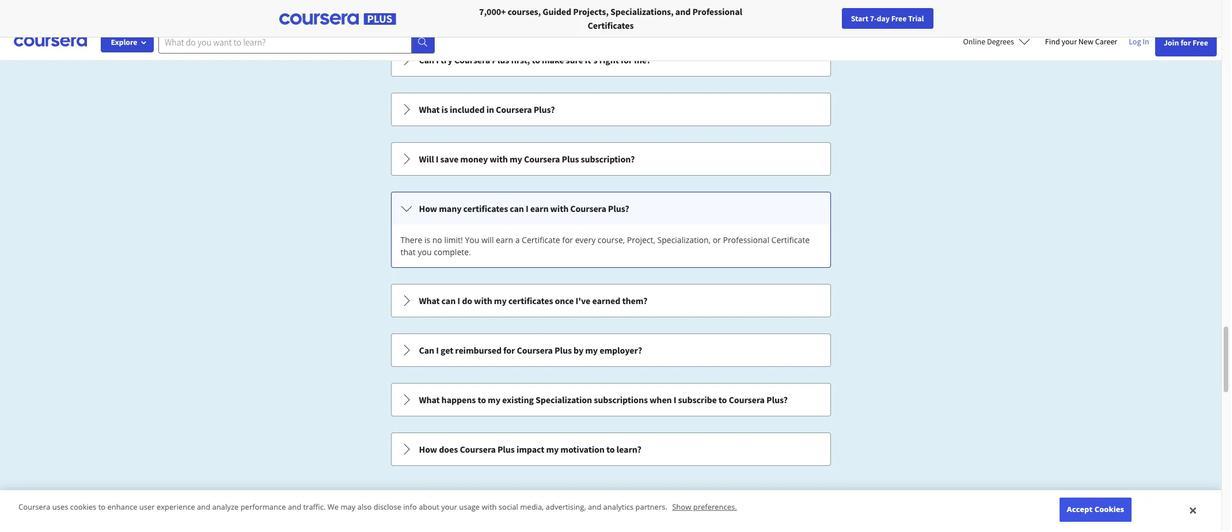 Task type: vqa. For each thing, say whether or not it's contained in the screenshot.
when
yes



Task type: describe. For each thing, give the bounding box(es) containing it.
cookies
[[70, 502, 96, 512]]

join
[[1164, 37, 1180, 48]]

to right happens
[[478, 394, 486, 406]]

1 horizontal spatial your
[[1062, 36, 1077, 47]]

plus left first, at the left top of page
[[492, 54, 509, 66]]

may
[[341, 502, 356, 512]]

earn inside dropdown button
[[531, 203, 549, 214]]

existing
[[502, 394, 534, 406]]

specialization
[[536, 394, 592, 406]]

is for what
[[442, 104, 448, 115]]

how for how does coursera plus impact my motivation to learn?
[[419, 444, 437, 455]]

learn?
[[617, 444, 642, 455]]

every
[[575, 235, 596, 245]]

for inside dropdown button
[[504, 345, 515, 356]]

with inside will i save money with my coursera plus subscription? dropdown button
[[490, 153, 508, 165]]

performance
[[241, 502, 286, 512]]

log
[[1129, 36, 1142, 47]]

traffic.
[[303, 502, 326, 512]]

right
[[600, 54, 619, 66]]

them?
[[622, 295, 648, 307]]

will
[[482, 235, 494, 245]]

can i get reimbursed for coursera plus by my employer?
[[419, 345, 642, 356]]

project,
[[627, 235, 656, 245]]

join for free
[[1164, 37, 1209, 48]]

try
[[441, 54, 453, 66]]

do
[[462, 295, 472, 307]]

cookies
[[1095, 504, 1125, 515]]

media,
[[520, 502, 544, 512]]

happens
[[442, 394, 476, 406]]

for right join
[[1181, 37, 1192, 48]]

to right subscribe
[[719, 394, 727, 406]]

does
[[439, 444, 458, 455]]

how many certificates can i earn with coursera plus?
[[419, 203, 630, 214]]

first,
[[511, 54, 530, 66]]

i inside what happens to my existing specialization subscriptions when i subscribe to coursera plus? dropdown button
[[674, 394, 677, 406]]

subscription?
[[581, 153, 635, 165]]

there
[[401, 235, 422, 245]]

what for what can i do with my certificates once i've earned them?
[[419, 295, 440, 307]]

free inside button
[[892, 13, 907, 24]]

how for how many certificates can i earn with coursera plus?
[[419, 203, 437, 214]]

can inside "dropdown button"
[[442, 295, 456, 307]]

and left analyze
[[197, 502, 210, 512]]

how does coursera plus impact my motivation to learn?
[[419, 444, 642, 455]]

once
[[555, 295, 574, 307]]

log in
[[1129, 36, 1150, 47]]

and left analytics
[[588, 502, 602, 512]]

start 7-day free trial button
[[842, 8, 934, 29]]

will i save money with my coursera plus subscription? button
[[392, 143, 831, 175]]

courses,
[[508, 6, 541, 17]]

experience
[[157, 502, 195, 512]]

me?
[[634, 54, 651, 66]]

a
[[515, 235, 520, 245]]

in
[[1143, 36, 1150, 47]]

guided
[[543, 6, 572, 17]]

disclose
[[374, 502, 402, 512]]

coursera plus image
[[279, 13, 396, 25]]

can i get reimbursed for coursera plus by my employer? button
[[392, 334, 831, 366]]

can inside dropdown button
[[510, 203, 524, 214]]

analyze
[[212, 502, 239, 512]]

i inside how many certificates can i earn with coursera plus? dropdown button
[[526, 203, 529, 214]]

online degrees button
[[954, 29, 1040, 54]]

to right cookies
[[98, 502, 106, 512]]

that
[[401, 247, 416, 258]]

uses
[[52, 502, 68, 512]]

preferences.
[[694, 502, 737, 512]]

make
[[542, 54, 564, 66]]

coursera right in
[[496, 104, 532, 115]]

certificates inside what can i do with my certificates once i've earned them? "dropdown button"
[[509, 295, 553, 307]]

coursera up every
[[571, 203, 607, 214]]

log in link
[[1124, 35, 1156, 48]]

sure
[[566, 54, 584, 66]]

social
[[499, 502, 518, 512]]

1 horizontal spatial plus?
[[608, 203, 630, 214]]

motivation
[[561, 444, 605, 455]]

advertising,
[[546, 502, 586, 512]]

plus? inside dropdown button
[[767, 394, 788, 406]]

will i save money with my coursera plus subscription?
[[419, 153, 635, 165]]

subscriptions
[[594, 394, 648, 406]]

my for coursera
[[510, 153, 523, 165]]

user
[[139, 502, 155, 512]]

with inside how many certificates can i earn with coursera plus? dropdown button
[[551, 203, 569, 214]]

join for free link
[[1156, 29, 1217, 56]]

you
[[465, 235, 480, 245]]

degrees
[[988, 36, 1015, 47]]

coursera right the try
[[454, 54, 490, 66]]

1 vertical spatial free
[[1193, 37, 1209, 48]]

money
[[461, 153, 488, 165]]

for inside there is no limit! you will earn a certificate for every course, project, specialization, or professional certificate that you complete.
[[562, 235, 573, 245]]

coursera left uses on the bottom
[[18, 502, 50, 512]]

accept cookies
[[1067, 504, 1125, 515]]

plus left the subscription?
[[562, 153, 579, 165]]

will
[[419, 153, 434, 165]]

it's
[[585, 54, 598, 66]]

show preferences. link
[[673, 502, 737, 512]]

to right first, at the left top of page
[[532, 54, 540, 66]]

how does coursera plus impact my motivation to learn? button
[[392, 433, 831, 466]]

to left learn?
[[607, 444, 615, 455]]

included
[[450, 104, 485, 115]]

we
[[328, 502, 339, 512]]

coursera image
[[14, 32, 87, 51]]

you
[[418, 247, 432, 258]]

list containing can i try coursera plus first, to make sure it's right for me?
[[390, 42, 832, 467]]

certificates inside how many certificates can i earn with coursera plus? dropdown button
[[464, 203, 508, 214]]

or
[[713, 235, 721, 245]]

course,
[[598, 235, 625, 245]]

online
[[964, 36, 986, 47]]

what can i do with my certificates once i've earned them? button
[[392, 285, 831, 317]]

i inside what can i do with my certificates once i've earned them? "dropdown button"
[[458, 295, 460, 307]]

professional inside there is no limit! you will earn a certificate for every course, project, specialization, or professional certificate that you complete.
[[723, 235, 770, 245]]



Task type: locate. For each thing, give the bounding box(es) containing it.
career
[[1096, 36, 1118, 47]]

and right specializations,
[[676, 6, 691, 17]]

your right find
[[1062, 36, 1077, 47]]

online degrees
[[964, 36, 1015, 47]]

your
[[1062, 36, 1077, 47], [441, 502, 457, 512]]

What do you want to learn? text field
[[158, 30, 412, 53]]

plus left impact
[[498, 444, 515, 455]]

many
[[439, 203, 462, 214]]

plus inside dropdown button
[[555, 345, 572, 356]]

reimbursed
[[455, 345, 502, 356]]

can left do
[[442, 295, 456, 307]]

earn down will i save money with my coursera plus subscription?
[[531, 203, 549, 214]]

7,000+ courses, guided projects, specializations, and professional certificates
[[479, 6, 743, 31]]

for right reimbursed
[[504, 345, 515, 356]]

i've
[[576, 295, 591, 307]]

certificates left the once
[[509, 295, 553, 307]]

0 vertical spatial plus?
[[534, 104, 555, 115]]

no
[[433, 235, 442, 245]]

with inside what can i do with my certificates once i've earned them? "dropdown button"
[[474, 295, 493, 307]]

my right money
[[510, 153, 523, 165]]

list
[[390, 42, 832, 467]]

in
[[487, 104, 494, 115]]

can inside dropdown button
[[419, 54, 434, 66]]

for inside dropdown button
[[621, 54, 633, 66]]

1 vertical spatial can
[[419, 345, 434, 356]]

0 horizontal spatial certificate
[[522, 235, 560, 245]]

what happens to my existing specialization subscriptions when i subscribe to coursera plus?
[[419, 394, 788, 406]]

my for motivation
[[546, 444, 559, 455]]

professional inside '7,000+ courses, guided projects, specializations, and professional certificates'
[[693, 6, 743, 17]]

2 what from the top
[[419, 295, 440, 307]]

0 horizontal spatial is
[[425, 235, 430, 245]]

coursera up "how many certificates can i earn with coursera plus?"
[[524, 153, 560, 165]]

get
[[441, 345, 454, 356]]

0 vertical spatial what
[[419, 104, 440, 115]]

there is no limit! you will earn a certificate for every course, project, specialization, or professional certificate that you complete.
[[401, 235, 810, 258]]

projects,
[[573, 6, 609, 17]]

1 how from the top
[[419, 203, 437, 214]]

is
[[442, 104, 448, 115], [425, 235, 430, 245]]

0 horizontal spatial your
[[441, 502, 457, 512]]

1 vertical spatial what
[[419, 295, 440, 307]]

earn left "a" at the left of page
[[496, 235, 513, 245]]

coursera
[[454, 54, 490, 66], [496, 104, 532, 115], [524, 153, 560, 165], [571, 203, 607, 214], [517, 345, 553, 356], [729, 394, 765, 406], [460, 444, 496, 455], [18, 502, 50, 512]]

1 vertical spatial how
[[419, 444, 437, 455]]

2 vertical spatial plus?
[[767, 394, 788, 406]]

free right day
[[892, 13, 907, 24]]

2 can from the top
[[419, 345, 434, 356]]

is inside dropdown button
[[442, 104, 448, 115]]

0 vertical spatial how
[[419, 203, 437, 214]]

plus left by
[[555, 345, 572, 356]]

start
[[851, 13, 869, 24]]

my right do
[[494, 295, 507, 307]]

1 can from the top
[[419, 54, 434, 66]]

my inside "dropdown button"
[[494, 295, 507, 307]]

what for what is included in coursera plus?
[[419, 104, 440, 115]]

certificates
[[464, 203, 508, 214], [509, 295, 553, 307]]

is for there
[[425, 235, 430, 245]]

and left traffic.
[[288, 502, 301, 512]]

can for can i get reimbursed for coursera plus by my employer?
[[419, 345, 434, 356]]

0 vertical spatial certificates
[[464, 203, 508, 214]]

is left no
[[425, 235, 430, 245]]

0 horizontal spatial earn
[[496, 235, 513, 245]]

is left included
[[442, 104, 448, 115]]

7-
[[870, 13, 877, 24]]

0 vertical spatial your
[[1062, 36, 1077, 47]]

what inside dropdown button
[[419, 394, 440, 406]]

0 vertical spatial professional
[[693, 6, 743, 17]]

analytics
[[604, 502, 634, 512]]

1 horizontal spatial can
[[510, 203, 524, 214]]

i left do
[[458, 295, 460, 307]]

day
[[877, 13, 890, 24]]

1 vertical spatial plus?
[[608, 203, 630, 214]]

what can i do with my certificates once i've earned them?
[[419, 295, 648, 307]]

can i try coursera plus first, to make sure it's right for me?
[[419, 54, 651, 66]]

0 vertical spatial can
[[510, 203, 524, 214]]

explore button
[[101, 32, 154, 52]]

what left do
[[419, 295, 440, 307]]

i
[[436, 54, 439, 66], [436, 153, 439, 165], [526, 203, 529, 214], [458, 295, 460, 307], [436, 345, 439, 356], [674, 394, 677, 406]]

can inside dropdown button
[[419, 345, 434, 356]]

can
[[510, 203, 524, 214], [442, 295, 456, 307]]

when
[[650, 394, 672, 406]]

what left included
[[419, 104, 440, 115]]

2 horizontal spatial plus?
[[767, 394, 788, 406]]

is inside there is no limit! you will earn a certificate for every course, project, specialization, or professional certificate that you complete.
[[425, 235, 430, 245]]

what
[[419, 104, 440, 115], [419, 295, 440, 307], [419, 394, 440, 406]]

1 vertical spatial is
[[425, 235, 430, 245]]

1 what from the top
[[419, 104, 440, 115]]

for
[[1181, 37, 1192, 48], [621, 54, 633, 66], [562, 235, 573, 245], [504, 345, 515, 356]]

i right will
[[436, 153, 439, 165]]

0 horizontal spatial plus?
[[534, 104, 555, 115]]

what for what happens to my existing specialization subscriptions when i subscribe to coursera plus?
[[419, 394, 440, 406]]

free
[[892, 13, 907, 24], [1193, 37, 1209, 48]]

what inside dropdown button
[[419, 104, 440, 115]]

my right impact
[[546, 444, 559, 455]]

coursera uses cookies to enhance user experience and analyze performance and traffic. we may also disclose info about your usage with social media, advertising, and analytics partners. show preferences.
[[18, 502, 737, 512]]

start 7-day free trial
[[851, 13, 924, 24]]

0 vertical spatial earn
[[531, 203, 549, 214]]

1 horizontal spatial is
[[442, 104, 448, 115]]

how left does at left bottom
[[419, 444, 437, 455]]

None search field
[[158, 30, 435, 53]]

i inside can i get reimbursed for coursera plus by my employer? dropdown button
[[436, 345, 439, 356]]

coursera inside dropdown button
[[517, 345, 553, 356]]

1 horizontal spatial earn
[[531, 203, 549, 214]]

1 vertical spatial earn
[[496, 235, 513, 245]]

0 horizontal spatial free
[[892, 13, 907, 24]]

for left me?
[[621, 54, 633, 66]]

3 what from the top
[[419, 394, 440, 406]]

can left the try
[[419, 54, 434, 66]]

free right join
[[1193, 37, 1209, 48]]

2 how from the top
[[419, 444, 437, 455]]

can up "a" at the left of page
[[510, 203, 524, 214]]

i right when
[[674, 394, 677, 406]]

0 vertical spatial can
[[419, 54, 434, 66]]

subscribe
[[678, 394, 717, 406]]

i left get
[[436, 345, 439, 356]]

new
[[1079, 36, 1094, 47]]

coursera right subscribe
[[729, 394, 765, 406]]

accept cookies button
[[1060, 498, 1132, 522]]

i inside can i try coursera plus first, to make sure it's right for me? dropdown button
[[436, 54, 439, 66]]

impact
[[517, 444, 545, 455]]

1 vertical spatial your
[[441, 502, 457, 512]]

find your new career
[[1046, 36, 1118, 47]]

find
[[1046, 36, 1061, 47]]

0 horizontal spatial can
[[442, 295, 456, 307]]

employer?
[[600, 345, 642, 356]]

my for certificates
[[494, 295, 507, 307]]

to
[[532, 54, 540, 66], [478, 394, 486, 406], [719, 394, 727, 406], [607, 444, 615, 455], [98, 502, 106, 512]]

what is included in coursera plus?
[[419, 104, 555, 115]]

2 vertical spatial what
[[419, 394, 440, 406]]

can left get
[[419, 345, 434, 356]]

how
[[419, 203, 437, 214], [419, 444, 437, 455]]

find your new career link
[[1040, 35, 1124, 49]]

about
[[419, 502, 440, 512]]

for left every
[[562, 235, 573, 245]]

i left the try
[[436, 54, 439, 66]]

your right about
[[441, 502, 457, 512]]

7,000+
[[479, 6, 506, 17]]

what happens to my existing specialization subscriptions when i subscribe to coursera plus? button
[[392, 384, 831, 416]]

professional
[[693, 6, 743, 17], [723, 235, 770, 245]]

what left happens
[[419, 394, 440, 406]]

accept
[[1067, 504, 1093, 515]]

what is included in coursera plus? button
[[392, 93, 831, 126]]

1 horizontal spatial certificate
[[772, 235, 810, 245]]

info
[[404, 502, 417, 512]]

how many certificates can i earn with coursera plus? button
[[392, 192, 831, 225]]

1 horizontal spatial free
[[1193, 37, 1209, 48]]

save
[[441, 153, 459, 165]]

i inside will i save money with my coursera plus subscription? dropdown button
[[436, 153, 439, 165]]

and inside '7,000+ courses, guided projects, specializations, and professional certificates'
[[676, 6, 691, 17]]

i down will i save money with my coursera plus subscription?
[[526, 203, 529, 214]]

earn inside there is no limit! you will earn a certificate for every course, project, specialization, or professional certificate that you complete.
[[496, 235, 513, 245]]

1 certificate from the left
[[522, 235, 560, 245]]

also
[[358, 502, 372, 512]]

what inside "dropdown button"
[[419, 295, 440, 307]]

explore
[[111, 37, 137, 47]]

by
[[574, 345, 584, 356]]

0 vertical spatial is
[[442, 104, 448, 115]]

1 vertical spatial can
[[442, 295, 456, 307]]

can i try coursera plus first, to make sure it's right for me? button
[[392, 44, 831, 76]]

usage
[[459, 502, 480, 512]]

1 vertical spatial certificates
[[509, 295, 553, 307]]

coursera inside dropdown button
[[729, 394, 765, 406]]

with
[[490, 153, 508, 165], [551, 203, 569, 214], [474, 295, 493, 307], [482, 502, 497, 512]]

2 certificate from the left
[[772, 235, 810, 245]]

how left many
[[419, 203, 437, 214]]

my left existing
[[488, 394, 501, 406]]

partners.
[[636, 502, 668, 512]]

my right by
[[586, 345, 598, 356]]

can for can i try coursera plus first, to make sure it's right for me?
[[419, 54, 434, 66]]

coursera right does at left bottom
[[460, 444, 496, 455]]

1 vertical spatial professional
[[723, 235, 770, 245]]

certificates up will
[[464, 203, 508, 214]]

and
[[676, 6, 691, 17], [197, 502, 210, 512], [288, 502, 301, 512], [588, 502, 602, 512]]

my inside dropdown button
[[586, 345, 598, 356]]

my inside dropdown button
[[488, 394, 501, 406]]

0 vertical spatial free
[[892, 13, 907, 24]]

certificate
[[522, 235, 560, 245], [772, 235, 810, 245]]

coursera left by
[[517, 345, 553, 356]]



